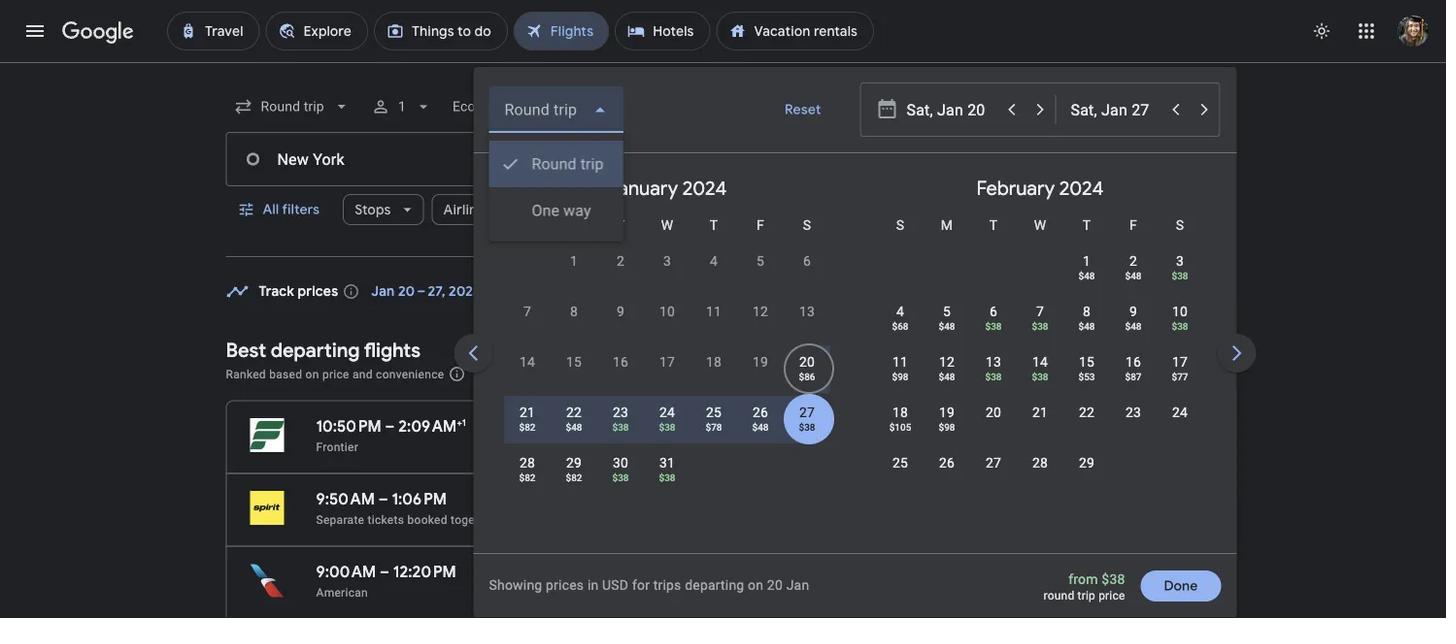 Task type: describe. For each thing, give the bounding box(es) containing it.
may
[[906, 368, 929, 381]]

sun, feb 25 element
[[893, 454, 909, 473]]

jan inside find the best price region
[[371, 283, 395, 301]]

28 for 28
[[1033, 455, 1049, 471]]

10 button
[[645, 302, 691, 349]]

23 for 23
[[1126, 405, 1142, 421]]

$86
[[800, 371, 816, 383]]

m for january 2024
[[569, 217, 581, 233]]

wed, feb 7 element
[[1037, 302, 1045, 322]]

13 $38
[[986, 354, 1003, 383]]

loading results progress bar
[[0, 62, 1447, 66]]

22 $48
[[566, 405, 583, 433]]

1:06 pm
[[392, 490, 447, 510]]

$38 for 24
[[660, 422, 676, 433]]

leaves laguardia airport at 10:50 pm on saturday, january 20 and arrives at miami international airport at 2:09 am on sunday, january 21. element
[[316, 417, 466, 437]]

12 button
[[738, 302, 784, 349]]

$105
[[890, 422, 912, 433]]

fri, feb 23 element
[[1126, 403, 1142, 423]]

$98 for 19
[[939, 422, 956, 433]]

, 48 us dollars element for 5
[[939, 321, 956, 332]]

3 hr 20 min jfk – mia
[[605, 562, 684, 600]]

26 for 26
[[940, 455, 956, 471]]

15 for 15
[[567, 354, 582, 370]]

track prices
[[259, 283, 338, 301]]

learn more about ranking image
[[448, 366, 466, 383]]

sat, jan 13 element
[[800, 302, 816, 322]]

grid inside search field
[[481, 161, 1447, 565]]

2 s from the left
[[897, 217, 905, 233]]

tickets
[[368, 513, 404, 527]]

$38 for 7
[[1033, 321, 1049, 332]]

11 button
[[691, 302, 738, 349]]

fri, jan 19 element
[[753, 353, 769, 372]]

row group inside grid
[[1227, 161, 1447, 546]]

m for february 2024
[[942, 217, 954, 233]]

price graph
[[1127, 282, 1201, 299]]

1 inside 10:50 pm – 2:09 am + 1
[[462, 417, 466, 429]]

– inside 3 hr 20 min jfk – mia
[[626, 586, 634, 600]]

connecting airports
[[921, 201, 1051, 219]]

apply.
[[932, 368, 964, 381]]

29 for 29 $82
[[567, 455, 582, 471]]

leaves john f. kennedy international airport at 9:00 am on saturday, january 20 and arrives at miami international airport at 12:20 pm on saturday, january 20. element
[[316, 562, 456, 582]]

february 2024
[[977, 176, 1105, 201]]

8 button
[[551, 302, 598, 349]]

9:50 am – 1:06 pm separate tickets booked together
[[316, 490, 497, 527]]

2024 for january 2024
[[683, 176, 727, 201]]

3 inside 3 'button'
[[664, 253, 672, 269]]

Departure text field
[[906, 133, 995, 186]]

1 fees from the left
[[648, 368, 671, 381]]

mon, jan 1 element
[[571, 252, 579, 271]]

reset
[[785, 101, 821, 119]]

19 inside 3 hr 19 min lga – mia
[[636, 417, 650, 437]]

sort by:
[[1139, 365, 1190, 383]]

best departing flights
[[226, 338, 421, 363]]

15 button
[[551, 353, 598, 399]]

9 button
[[598, 302, 645, 349]]

, 38 us dollars element for 7
[[1033, 321, 1049, 332]]

21 $82
[[520, 405, 536, 433]]

13 for 13
[[800, 304, 816, 320]]

13 for 13 $38
[[986, 354, 1002, 370]]

, 38 us dollars element for 24
[[660, 422, 676, 433]]

3 for 3 hr 20 min
[[605, 562, 613, 582]]

9 for 9
[[617, 304, 625, 320]]

mon, feb 26 element
[[940, 454, 956, 473]]

$38 for 3
[[1173, 270, 1189, 282]]

, 68 us dollars element
[[893, 321, 909, 332]]

3 t from the left
[[990, 217, 998, 233]]

bags
[[545, 201, 576, 219]]

2024 for february 2024
[[1060, 176, 1105, 201]]

, 98 us dollars element for 11
[[893, 371, 909, 383]]

thu, jan 18 element
[[707, 353, 722, 372]]

– for 1:06 pm
[[379, 490, 388, 510]]

avg
[[867, 440, 888, 454]]

mon, jan 8 element
[[571, 302, 579, 322]]

24 button
[[1158, 403, 1204, 450]]

for inside search field
[[632, 578, 650, 594]]

$53
[[1079, 371, 1096, 383]]

14 for 14 $38
[[1033, 354, 1049, 370]]

, 82 us dollars element for 28
[[520, 472, 536, 484]]

sun, feb 18 element
[[893, 403, 909, 423]]

11 for 11 $98
[[893, 354, 909, 370]]

previous image
[[450, 330, 497, 377]]

17 for 17
[[660, 354, 676, 370]]

february 2024 row group
[[854, 161, 1227, 546]]

10:50 pm – 2:09 am + 1
[[316, 417, 466, 437]]

ranked
[[226, 368, 266, 381]]

4 $68
[[893, 304, 909, 332]]

mia for 19
[[635, 441, 657, 454]]

round inside from $38 round trip price
[[1044, 590, 1075, 603]]

kg
[[892, 417, 909, 437]]

bag fees button
[[856, 368, 903, 381]]

track
[[259, 283, 294, 301]]

3 for 3 hr 19 min
[[605, 417, 613, 437]]

, 87 us dollars element
[[1126, 371, 1142, 383]]

, 98 us dollars element for 19
[[939, 422, 956, 433]]

20 – 27,
[[398, 283, 446, 301]]

stops
[[355, 201, 391, 219]]

, 48 us dollars element for 1
[[1079, 270, 1096, 282]]

select your ticket type. list box
[[489, 133, 624, 242]]

for inside 'best departing flights' main content
[[675, 368, 690, 381]]

usd
[[602, 578, 629, 594]]

, 38 us dollars element for 10
[[1173, 321, 1189, 332]]

mon, feb 12 element
[[940, 353, 956, 372]]

best
[[226, 338, 266, 363]]

19 $98
[[939, 405, 956, 433]]

from
[[1069, 572, 1098, 588]]

on inside search field
[[748, 578, 764, 594]]

tue, feb 6 element
[[990, 302, 998, 322]]

$38 for 6
[[986, 321, 1003, 332]]

swap origin and destination. image
[[523, 148, 546, 171]]

9:00 am – 12:20 pm american
[[316, 562, 456, 600]]

fri, feb 2 element
[[1130, 252, 1138, 271]]

tue, feb 20 element
[[986, 403, 1002, 423]]

19 for 19 $98
[[940, 405, 956, 421]]

leaves laguardia airport at 9:50 am on saturday, january 20 and arrives at miami international airport at 1:06 pm on saturday, january 20. element
[[316, 490, 447, 510]]

thu, feb 22 element
[[1080, 403, 1095, 423]]

$98 for 11
[[893, 371, 909, 383]]

required
[[557, 368, 602, 381]]

round down 38 us dollars 'text box'
[[1089, 442, 1121, 455]]

8 for 8 $48
[[1084, 304, 1092, 320]]

tue, jan 2 element
[[617, 252, 625, 271]]

mon, jan 29 element
[[567, 454, 582, 473]]

tue, jan 9 element
[[617, 302, 625, 322]]

$48 for 26
[[753, 422, 769, 433]]

, 38 us dollars element for 3
[[1173, 270, 1189, 282]]

co
[[913, 417, 937, 437]]

1 vertical spatial jan
[[787, 578, 810, 594]]

$38 for 14
[[1033, 371, 1049, 383]]

9 $48
[[1126, 304, 1142, 332]]

tue, feb 27 element
[[986, 454, 1002, 473]]

emissions button
[[793, 194, 901, 225]]

done
[[1164, 578, 1198, 596]]

14 for 14
[[520, 354, 536, 370]]

1 inside 1 $48
[[1084, 253, 1092, 269]]

departing inside 'best departing flights' main content
[[271, 338, 360, 363]]

row containing 28
[[505, 445, 691, 500]]

sun, feb 4 element
[[897, 302, 905, 322]]

learn more about tracked prices image
[[342, 283, 360, 301]]

hr for 20
[[617, 562, 632, 582]]

sat, jan 6 element
[[804, 252, 812, 271]]

30 $38
[[613, 455, 630, 484]]

sat, feb 3 element
[[1177, 252, 1185, 271]]

trips
[[654, 578, 682, 594]]

$77
[[1173, 371, 1189, 383]]

price inside 'best departing flights' main content
[[322, 368, 349, 381]]

row containing 18
[[878, 394, 1204, 450]]

nonstop for 3 hr 20 min
[[731, 562, 792, 582]]

booked
[[407, 513, 448, 527]]

, 38 us dollars element for 14
[[1033, 371, 1049, 383]]

total duration 3 hr 20 min. element
[[605, 562, 731, 585]]

trip inside '$148 round trip'
[[1124, 587, 1142, 601]]

27 for 27 $38
[[800, 405, 816, 421]]

flights
[[364, 338, 421, 363]]

11 $98
[[893, 354, 909, 383]]

emissions
[[805, 201, 868, 219]]

1 and from the left
[[353, 368, 373, 381]]

passenger
[[968, 368, 1025, 381]]

18 for 18 $105
[[893, 405, 909, 421]]

$48 for 12
[[939, 371, 956, 383]]

, 86 us dollars element
[[800, 371, 816, 383]]

kg co 2 avg emissions
[[867, 417, 947, 454]]

fri, jan 26 element
[[753, 403, 769, 423]]

row containing 25
[[878, 445, 1111, 500]]

25 button
[[878, 454, 924, 500]]

2 t from the left
[[710, 217, 719, 233]]

$38 for 13
[[986, 371, 1003, 383]]

sat, feb 17 element
[[1173, 353, 1189, 372]]

1 button
[[363, 84, 441, 130]]

30
[[613, 455, 629, 471]]

1 inside popup button
[[398, 99, 406, 115]]

148 US dollars text field
[[1108, 562, 1142, 582]]

$48 for 8
[[1079, 321, 1096, 332]]

$82 for 21
[[520, 422, 536, 433]]

29 button
[[1064, 454, 1111, 500]]

15 $53
[[1079, 354, 1096, 383]]

min for 3 hr 19 min
[[654, 417, 680, 437]]

prices
[[477, 368, 512, 381]]

passenger assistance button
[[968, 368, 1087, 381]]

tue, jan 16 element
[[613, 353, 629, 372]]

duration button
[[1092, 194, 1193, 225]]

– for 2:09 am
[[385, 417, 395, 437]]

optional
[[737, 368, 783, 381]]

25 for 25 $78
[[707, 405, 722, 421]]

21 for 21
[[1033, 405, 1049, 421]]

lga
[[605, 441, 627, 454]]

, 48 us dollars element for 12
[[939, 371, 956, 383]]

trip down 38 us dollars 'text box'
[[1124, 442, 1142, 455]]

fri, jan 5 element
[[757, 252, 765, 271]]

$38 inside 'best departing flights' main content
[[1116, 417, 1142, 437]]

$38 for 10
[[1173, 321, 1189, 332]]

connecting
[[921, 201, 996, 219]]

none search field containing january 2024
[[226, 67, 1447, 619]]

stops button
[[343, 187, 424, 233]]

row containing 14
[[505, 344, 831, 399]]

23 button
[[1111, 403, 1158, 450]]

american
[[316, 586, 368, 600]]

january
[[608, 176, 679, 201]]

21 button
[[1018, 403, 1064, 450]]

$82 for 28
[[520, 472, 536, 484]]

round trip
[[1089, 442, 1142, 455]]

thu, jan 25 element
[[707, 403, 722, 423]]

– inside 3 hr 19 min lga – mia
[[627, 441, 635, 454]]

$87
[[1126, 371, 1142, 383]]

, 38 us dollars element for 6
[[986, 321, 1003, 332]]

s for february 2024
[[1177, 217, 1185, 233]]

, 38 us dollars element for 13
[[986, 371, 1003, 383]]

29 $82
[[566, 455, 583, 484]]

thu, feb 29 element
[[1080, 454, 1095, 473]]

assistance
[[1028, 368, 1087, 381]]

$148 round trip
[[1089, 562, 1142, 601]]

4 t from the left
[[1083, 217, 1092, 233]]

38 US dollars text field
[[1116, 417, 1142, 437]]

9 for 9 $48
[[1130, 304, 1138, 320]]

5 button
[[738, 252, 784, 298]]

Departure text field
[[907, 84, 996, 136]]

charges
[[786, 368, 830, 381]]

sun, jan 28 element
[[520, 454, 536, 473]]

tue, feb 13 element
[[986, 353, 1002, 372]]

sort
[[1139, 365, 1167, 383]]

next image
[[1214, 330, 1261, 377]]

filters
[[282, 201, 320, 219]]



Task type: vqa. For each thing, say whether or not it's contained in the screenshot.


Task type: locate. For each thing, give the bounding box(es) containing it.
1 7 from the left
[[524, 304, 532, 320]]

28 inside 28 button
[[1033, 455, 1049, 471]]

$78
[[706, 422, 723, 433]]

2024 right 20 – 27,
[[449, 283, 482, 301]]

2 24 from the left
[[1173, 405, 1189, 421]]

1 button
[[551, 252, 598, 298]]

thu, feb 8 element
[[1084, 302, 1092, 322]]

11 inside 11 button
[[707, 304, 722, 320]]

frontier
[[316, 441, 359, 454]]

hr inside 3 hr 20 min jfk – mia
[[617, 562, 632, 582]]

11 down 4 button
[[707, 304, 722, 320]]

1 horizontal spatial 7
[[1037, 304, 1045, 320]]

f for january 2024
[[757, 217, 765, 233]]

1 vertical spatial 4
[[897, 304, 905, 320]]

14 inside button
[[520, 354, 536, 370]]

connecting airports button
[[909, 194, 1084, 225]]

1 horizontal spatial departing
[[685, 578, 745, 594]]

wed, jan 24 element
[[660, 403, 676, 423]]

12
[[753, 304, 769, 320], [940, 354, 956, 370]]

16 down 9 button
[[613, 354, 629, 370]]

24 inside 24 $38
[[660, 405, 676, 421]]

1 vertical spatial 12
[[940, 354, 956, 370]]

0 vertical spatial 4
[[711, 253, 718, 269]]

, 48 us dollars element up mon, jan 29 element
[[566, 422, 583, 433]]

price down $148
[[1099, 590, 1125, 603]]

0 vertical spatial min
[[654, 417, 680, 437]]

2
[[617, 253, 625, 269], [1130, 253, 1138, 269], [937, 423, 944, 439]]

18 inside 'button'
[[707, 354, 722, 370]]

12 inside button
[[753, 304, 769, 320]]

bags button
[[533, 194, 609, 225]]

16 inside "button"
[[613, 354, 629, 370]]

10 inside 10 $38
[[1173, 304, 1189, 320]]

7 right "tue, feb 6" element
[[1037, 304, 1045, 320]]

1 23 from the left
[[613, 405, 629, 421]]

separate
[[316, 513, 365, 527]]

price
[[628, 201, 661, 219], [1127, 282, 1160, 299]]

20 button
[[971, 403, 1018, 450]]

, 38 us dollars element for 31
[[660, 472, 676, 484]]

0 vertical spatial 12
[[753, 304, 769, 320]]

6 for 6
[[804, 253, 812, 269]]

5 for 5
[[757, 253, 765, 269]]

26 inside 26 button
[[940, 455, 956, 471]]

1 horizontal spatial 18
[[893, 405, 909, 421]]

trip inside from $38 round trip price
[[1078, 590, 1096, 603]]

based
[[269, 368, 302, 381]]

trip down $148
[[1124, 587, 1142, 601]]

prices
[[298, 283, 338, 301], [546, 578, 584, 594]]

2 inside button
[[617, 253, 625, 269]]

1 vertical spatial min
[[658, 562, 684, 582]]

0 horizontal spatial 12
[[753, 304, 769, 320]]

duration
[[1103, 201, 1160, 219]]

1 hr from the top
[[617, 417, 632, 437]]

sat, jan 20, departure date. element
[[800, 353, 816, 372]]

10 down 3 'button'
[[660, 304, 676, 320]]

main menu image
[[23, 19, 47, 43]]

nonstop flight. element
[[731, 417, 792, 440], [731, 562, 792, 585]]

0 horizontal spatial departing
[[271, 338, 360, 363]]

, 48 us dollars element for 8
[[1079, 321, 1096, 332]]

wed, feb 14 element
[[1033, 353, 1049, 372]]

0 vertical spatial price
[[628, 201, 661, 219]]

1 t from the left
[[617, 217, 625, 233]]

27 down 20 button
[[986, 455, 1002, 471]]

price inside from $38 round trip price
[[1099, 590, 1125, 603]]

13 down 6 'button'
[[800, 304, 816, 320]]

0 horizontal spatial 7
[[524, 304, 532, 320]]

all
[[263, 201, 279, 219]]

1 horizontal spatial 4
[[897, 304, 905, 320]]

0 horizontal spatial on
[[306, 368, 319, 381]]

6 right fri, jan 5 element
[[804, 253, 812, 269]]

departing up "ranked based on price and convenience"
[[271, 338, 360, 363]]

24 $38
[[660, 405, 676, 433]]

2 m from the left
[[942, 217, 954, 233]]

9
[[617, 304, 625, 320], [1130, 304, 1138, 320]]

13 inside 13 $38
[[986, 354, 1002, 370]]

$38 for 31
[[660, 472, 676, 484]]

departing inside search field
[[685, 578, 745, 594]]

1 horizontal spatial 5
[[944, 304, 952, 320]]

24 for 24
[[1173, 405, 1189, 421]]

1 horizontal spatial 24
[[1173, 405, 1189, 421]]

22 for 22 $48
[[567, 405, 582, 421]]

23 for 23 $38
[[613, 405, 629, 421]]

22 button
[[1064, 403, 1111, 450]]

6 button
[[784, 252, 831, 298]]

mia left "wed, jan 31" element
[[635, 441, 657, 454]]

, 38 us dollars element
[[1173, 270, 1189, 282], [986, 321, 1003, 332], [1033, 321, 1049, 332], [1173, 321, 1189, 332], [986, 371, 1003, 383], [1033, 371, 1049, 383], [613, 422, 630, 433], [660, 422, 676, 433], [800, 422, 816, 433], [613, 472, 630, 484], [660, 472, 676, 484]]

mon, feb 19 element
[[940, 403, 956, 423]]

return text field for departure text box
[[1070, 133, 1159, 186]]

4 button
[[691, 252, 738, 298]]

9 down price graph
[[1130, 304, 1138, 320]]

25 for 25
[[893, 455, 909, 471]]

– for 12:20 pm
[[380, 562, 390, 582]]

1 9 from the left
[[617, 304, 625, 320]]

, 53 us dollars element
[[1079, 371, 1096, 383]]

1 16 from the left
[[613, 354, 629, 370]]

price button
[[617, 194, 694, 225]]

0 horizontal spatial +
[[457, 417, 462, 429]]

reset button
[[762, 86, 845, 133]]

1 horizontal spatial 6
[[990, 304, 998, 320]]

0 horizontal spatial 10
[[660, 304, 676, 320]]

adult.
[[703, 368, 734, 381]]

29 down 22 button
[[1080, 455, 1095, 471]]

1 vertical spatial 13
[[986, 354, 1002, 370]]

1 horizontal spatial 2024
[[683, 176, 727, 201]]

wed, feb 21 element
[[1033, 403, 1049, 423]]

11 inside 11 $98
[[893, 354, 909, 370]]

1 horizontal spatial 22
[[1080, 405, 1095, 421]]

include
[[515, 368, 554, 381]]

2 nonstop from the top
[[731, 562, 792, 582]]

5 right sun, feb 4 element
[[944, 304, 952, 320]]

0 horizontal spatial 2024
[[449, 283, 482, 301]]

3 up lga
[[605, 417, 613, 437]]

1 horizontal spatial 17
[[1173, 354, 1189, 370]]

26
[[753, 405, 769, 421], [940, 455, 956, 471]]

22 inside 22 button
[[1080, 405, 1095, 421]]

Arrival time: 1:06 PM. text field
[[392, 490, 447, 510]]

21 inside 21 $82
[[520, 405, 536, 421]]

$98 right bag
[[893, 371, 909, 383]]

16 for 16 $87
[[1126, 354, 1142, 370]]

0 vertical spatial for
[[675, 368, 690, 381]]

2 w from the left
[[1035, 217, 1047, 233]]

19 for 19
[[753, 354, 769, 370]]

– inside 9:50 am – 1:06 pm separate tickets booked together
[[379, 490, 388, 510]]

1 horizontal spatial 8
[[1084, 304, 1092, 320]]

t up thu, jan 4 element
[[710, 217, 719, 233]]

thu, jan 11 element
[[707, 302, 722, 322]]

16 for 16
[[613, 354, 629, 370]]

0 vertical spatial jan
[[371, 283, 395, 301]]

2 hr from the top
[[617, 562, 632, 582]]

, 82 us dollars element
[[520, 422, 536, 433], [520, 472, 536, 484], [566, 472, 583, 484]]

, 82 us dollars element for 21
[[520, 422, 536, 433]]

2 option from the top
[[489, 187, 624, 234]]

1 29 from the left
[[567, 455, 582, 471]]

1 horizontal spatial , 98 us dollars element
[[939, 422, 956, 433]]

19 right 23 $38
[[636, 417, 650, 437]]

– inside the 9:00 am – 12:20 pm american
[[380, 562, 390, 582]]

29 inside button
[[1080, 455, 1095, 471]]

Departure time: 9:00 AM. text field
[[316, 562, 376, 582]]

12 for 12 $48
[[940, 354, 956, 370]]

, 82 us dollars element right 28 $82
[[566, 472, 583, 484]]

22 down $53
[[1080, 405, 1095, 421]]

1 f from the left
[[757, 217, 765, 233]]

25 inside 25 $78
[[707, 405, 722, 421]]

17 $77
[[1173, 354, 1189, 383]]

6 inside 6 $38
[[990, 304, 998, 320]]

$38 for from
[[1102, 572, 1125, 588]]

1 vertical spatial on
[[748, 578, 764, 594]]

fri, jan 12 element
[[753, 302, 769, 322]]

s inside january 2024 'row group'
[[804, 217, 812, 233]]

change appearance image
[[1299, 8, 1346, 54]]

2 horizontal spatial s
[[1177, 217, 1185, 233]]

21 inside button
[[1033, 405, 1049, 421]]

ranked based on price and convenience
[[226, 368, 444, 381]]

on right trips
[[748, 578, 764, 594]]

12 for 12
[[753, 304, 769, 320]]

8 inside 8 $48
[[1084, 304, 1092, 320]]

16
[[613, 354, 629, 370], [1126, 354, 1142, 370]]

prices inside search field
[[546, 578, 584, 594]]

t left airports
[[990, 217, 998, 233]]

3 hr 19 min lga – mia
[[605, 417, 680, 454]]

nonstop left 27 $38
[[731, 417, 792, 437]]

on inside 'best departing flights' main content
[[306, 368, 319, 381]]

2 f from the left
[[1130, 217, 1138, 233]]

1 28 from the left
[[520, 455, 536, 471]]

round
[[1089, 442, 1121, 455], [1089, 587, 1121, 601], [1044, 590, 1075, 603]]

f up fri, feb 2 element
[[1130, 217, 1138, 233]]

3 up graph
[[1177, 253, 1185, 269]]

option up mon, jan 1 element
[[489, 187, 624, 234]]

15 for 15 $53
[[1080, 354, 1095, 370]]

option
[[489, 141, 624, 187], [489, 187, 624, 234]]

prices for showing
[[546, 578, 584, 594]]

fri, feb 16 element
[[1126, 353, 1142, 372]]

9 inside 9 $48
[[1130, 304, 1138, 320]]

0 horizontal spatial 11
[[707, 304, 722, 320]]

21 for 21 $82
[[520, 405, 536, 421]]

1 horizontal spatial 15
[[1080, 354, 1095, 370]]

Arrival time: 2:09 AM on  Sunday, January 21. text field
[[399, 417, 466, 437]]

1 17 from the left
[[660, 354, 676, 370]]

10 for 10
[[660, 304, 676, 320]]

Return text field
[[1071, 84, 1160, 136], [1070, 133, 1159, 186]]

14
[[520, 354, 536, 370], [1033, 354, 1049, 370]]

wed, jan 31 element
[[660, 454, 676, 473]]

sun, jan 14 element
[[520, 353, 536, 372]]

1 vertical spatial , 98 us dollars element
[[939, 422, 956, 433]]

f inside january 2024 'row group'
[[757, 217, 765, 233]]

1 horizontal spatial 11
[[893, 354, 909, 370]]

15 inside '15 $53'
[[1080, 354, 1095, 370]]

+ inside 10:50 pm – 2:09 am + 1
[[457, 417, 462, 429]]

2 fees from the left
[[880, 368, 903, 381]]

29 inside 29 $82
[[567, 455, 582, 471]]

, 98 us dollars element right co
[[939, 422, 956, 433]]

7 for 7 $38
[[1037, 304, 1045, 320]]

6 right mon, feb 5 element
[[990, 304, 998, 320]]

none text field inside search field
[[226, 132, 531, 187]]

2 nonstop flight. element from the top
[[731, 562, 792, 585]]

3 s from the left
[[1177, 217, 1185, 233]]

row
[[551, 235, 831, 298], [1064, 235, 1204, 298], [505, 293, 831, 349], [878, 293, 1204, 349], [505, 344, 831, 399], [878, 344, 1204, 399], [505, 394, 831, 450], [878, 394, 1204, 450], [505, 445, 691, 500], [878, 445, 1111, 500]]

1 vertical spatial 5
[[944, 304, 952, 320]]

, 82 us dollars element left 29 $82
[[520, 472, 536, 484]]

1 14 from the left
[[520, 354, 536, 370]]

10 for 10 $38
[[1173, 304, 1189, 320]]

nonstop flight. element for 3 hr 20 min
[[731, 562, 792, 585]]

17 up '$77'
[[1173, 354, 1189, 370]]

1 vertical spatial 27
[[986, 455, 1002, 471]]

1 24 from the left
[[660, 405, 676, 421]]

2 10 from the left
[[1173, 304, 1189, 320]]

Departure time: 9:50 AM. text field
[[316, 490, 375, 510]]

27 for 27
[[986, 455, 1002, 471]]

for right usd on the bottom
[[632, 578, 650, 594]]

24 down 17 button
[[660, 405, 676, 421]]

sat, jan 27, return date. element
[[800, 403, 816, 423]]

grid
[[481, 161, 1447, 565]]

22 down '15' button
[[567, 405, 582, 421]]

0 horizontal spatial 17
[[660, 354, 676, 370]]

14 $38
[[1033, 354, 1049, 383]]

2 23 from the left
[[1126, 405, 1142, 421]]

1 vertical spatial price
[[1127, 282, 1160, 299]]

13 inside button
[[800, 304, 816, 320]]

1 horizontal spatial 28
[[1033, 455, 1049, 471]]

31 $38
[[660, 455, 676, 484]]

+ down learn more about ranking icon
[[457, 417, 462, 429]]

8 for 8
[[571, 304, 579, 320]]

0 horizontal spatial fees
[[648, 368, 671, 381]]

17 for 17 $77
[[1173, 354, 1189, 370]]

27
[[800, 405, 816, 421], [986, 455, 1002, 471]]

8 inside 8 "button"
[[571, 304, 579, 320]]

1 vertical spatial 6
[[990, 304, 998, 320]]

7 inside button
[[524, 304, 532, 320]]

0 vertical spatial 11
[[707, 304, 722, 320]]

1 vertical spatial prices
[[546, 578, 584, 594]]

2024 inside find the best price region
[[449, 283, 482, 301]]

prices left the in at left bottom
[[546, 578, 584, 594]]

1 vertical spatial nonstop flight. element
[[731, 562, 792, 585]]

5 inside "button"
[[757, 253, 765, 269]]

11
[[707, 304, 722, 320], [893, 354, 909, 370]]

thu, feb 15 element
[[1080, 353, 1095, 372]]

return text field for departure text field
[[1071, 84, 1160, 136]]

1 m from the left
[[569, 217, 581, 233]]

21 down 14 button
[[520, 405, 536, 421]]

6 $38
[[986, 304, 1003, 332]]

1 8 from the left
[[571, 304, 579, 320]]

0 horizontal spatial price
[[322, 368, 349, 381]]

0 horizontal spatial $98
[[893, 371, 909, 383]]

0 horizontal spatial , 98 us dollars element
[[893, 371, 909, 383]]

best departing flights main content
[[226, 273, 1221, 619]]

1 horizontal spatial price
[[1099, 590, 1125, 603]]

nonstop for 3 hr 19 min
[[731, 417, 792, 437]]

, 82 us dollars element for 29
[[566, 472, 583, 484]]

s left connecting
[[897, 217, 905, 233]]

1 nonstop flight. element from the top
[[731, 417, 792, 440]]

3 inside 3 hr 19 min lga – mia
[[605, 417, 613, 437]]

2:09 am
[[399, 417, 457, 437]]

january 2024
[[608, 176, 727, 201]]

$82 for 29
[[566, 472, 583, 484]]

hr inside 3 hr 19 min lga – mia
[[617, 417, 632, 437]]

2024 inside 'row group'
[[683, 176, 727, 201]]

25
[[707, 405, 722, 421], [893, 455, 909, 471]]

$48 for 2
[[1126, 270, 1142, 282]]

18 up '$105'
[[893, 405, 909, 421]]

round inside '$148 round trip'
[[1089, 587, 1121, 601]]

fri, feb 9 element
[[1130, 302, 1138, 322]]

23 inside button
[[1126, 405, 1142, 421]]

1 22 from the left
[[567, 405, 582, 421]]

price down january at left
[[628, 201, 661, 219]]

row containing 21
[[505, 394, 831, 450]]

$68
[[893, 321, 909, 332]]

27 down $86
[[800, 405, 816, 421]]

20 inside 3 hr 20 min jfk – mia
[[636, 562, 654, 582]]

0 horizontal spatial for
[[632, 578, 650, 594]]

26 down emissions at bottom right
[[940, 455, 956, 471]]

2024 up times
[[683, 176, 727, 201]]

option up 'bags'
[[489, 141, 624, 187]]

3
[[664, 253, 672, 269], [1177, 253, 1185, 269], [605, 417, 613, 437], [605, 562, 613, 582]]

mia inside 3 hr 19 min lga – mia
[[635, 441, 657, 454]]

f inside row group
[[1130, 217, 1138, 233]]

1 horizontal spatial 2
[[937, 423, 944, 439]]

min up the 31
[[654, 417, 680, 437]]

23 down $87
[[1126, 405, 1142, 421]]

hr for 19
[[617, 417, 632, 437]]

min inside 3 hr 20 min jfk – mia
[[658, 562, 684, 582]]

8 down 1 $48
[[1084, 304, 1092, 320]]

7 $38
[[1033, 304, 1049, 332]]

2 9 from the left
[[1130, 304, 1138, 320]]

thu, jan 4 element
[[711, 252, 718, 271]]

1 21 from the left
[[520, 405, 536, 421]]

$48 for 1
[[1079, 270, 1096, 282]]

28 inside 28 $82
[[520, 455, 536, 471]]

1 horizontal spatial 12
[[940, 354, 956, 370]]

wed, jan 3 element
[[664, 252, 672, 271]]

11 for 11
[[707, 304, 722, 320]]

1 10 from the left
[[660, 304, 676, 320]]

, 48 us dollars element for 2
[[1126, 270, 1142, 282]]

tue, jan 30 element
[[613, 454, 629, 473]]

2 inside 2 $48
[[1130, 253, 1138, 269]]

15 inside button
[[567, 354, 582, 370]]

w up wed, jan 3 element
[[662, 217, 674, 233]]

round down the from
[[1044, 590, 1075, 603]]

, 78 us dollars element
[[706, 422, 723, 433]]

m inside february 2024 row group
[[942, 217, 954, 233]]

$98 right co
[[939, 422, 956, 433]]

prices inside find the best price region
[[298, 283, 338, 301]]

$82
[[520, 422, 536, 433], [520, 472, 536, 484], [566, 472, 583, 484]]

prices left learn more about tracked prices image
[[298, 283, 338, 301]]

None field
[[489, 86, 624, 133], [226, 89, 359, 124], [445, 89, 545, 124], [489, 86, 624, 133], [226, 89, 359, 124], [445, 89, 545, 124]]

7 inside '7 $38'
[[1037, 304, 1045, 320]]

2024
[[683, 176, 727, 201], [1060, 176, 1105, 201], [449, 283, 482, 301]]

29
[[567, 455, 582, 471], [1080, 455, 1095, 471]]

1 inside button
[[571, 253, 579, 269]]

2 for 2
[[617, 253, 625, 269]]

21 down passenger assistance button
[[1033, 405, 1049, 421]]

price for price graph
[[1127, 282, 1160, 299]]

20 inside 20 $86
[[800, 354, 816, 370]]

sun, feb 11 element
[[893, 353, 909, 372]]

0 horizontal spatial prices
[[298, 283, 338, 301]]

2 22 from the left
[[1080, 405, 1095, 421]]

jfk
[[605, 586, 626, 600]]

$38 for 27
[[800, 422, 816, 433]]

w
[[662, 217, 674, 233], [1035, 217, 1047, 233]]

1 vertical spatial mia
[[634, 586, 656, 600]]

14 inside 14 $38
[[1033, 354, 1049, 370]]

1 horizontal spatial 10
[[1173, 304, 1189, 320]]

14 button
[[505, 353, 551, 399]]

0 vertical spatial 27
[[800, 405, 816, 421]]

0 horizontal spatial w
[[662, 217, 674, 233]]

10 down graph
[[1173, 304, 1189, 320]]

0 horizontal spatial m
[[569, 217, 581, 233]]

, 48 us dollars element for 9
[[1126, 321, 1142, 332]]

mon, jan 15 element
[[567, 353, 582, 372]]

0 vertical spatial nonstop flight. element
[[731, 417, 792, 440]]

15 up $53
[[1080, 354, 1095, 370]]

row containing 7
[[505, 293, 831, 349]]

2 16 from the left
[[1126, 354, 1142, 370]]

january 2024 row group
[[481, 161, 854, 546]]

, 48 us dollars element up thu, feb 15 element
[[1079, 321, 1096, 332]]

1 nonstop from the top
[[731, 417, 792, 437]]

18 inside 18 $105
[[893, 405, 909, 421]]

0 horizontal spatial jan
[[371, 283, 395, 301]]

29 for 29
[[1080, 455, 1095, 471]]

1 horizontal spatial price
[[1127, 282, 1160, 299]]

16 $87
[[1126, 354, 1142, 383]]

18 down 11 button
[[707, 354, 722, 370]]

, 82 us dollars element up sun, jan 28 element
[[520, 422, 536, 433]]

0 horizontal spatial 13
[[800, 304, 816, 320]]

1 w from the left
[[662, 217, 674, 233]]

mon, jan 22 element
[[567, 403, 582, 423]]

s for january 2024
[[804, 217, 812, 233]]

2 inside kg co 2 avg emissions
[[937, 423, 944, 439]]

wed, jan 10 element
[[660, 302, 676, 322]]

$48 up fri, feb 9 element at right
[[1126, 270, 1142, 282]]

in
[[588, 578, 599, 594]]

1 horizontal spatial fees
[[880, 368, 903, 381]]

27 inside 27 $38
[[800, 405, 816, 421]]

row containing 4
[[878, 293, 1204, 349]]

9 down 2 button
[[617, 304, 625, 320]]

25 $78
[[706, 405, 723, 433]]

15 down 8 "button"
[[567, 354, 582, 370]]

0 vertical spatial 25
[[707, 405, 722, 421]]

nonstop flight. element for 3 hr 19 min
[[731, 417, 792, 440]]

0 horizontal spatial 26
[[753, 405, 769, 421]]

28 down 21 button
[[1033, 455, 1049, 471]]

10 inside button
[[660, 304, 676, 320]]

$38 for 23
[[613, 422, 630, 433]]

prices for track
[[298, 283, 338, 301]]

2 21 from the left
[[1033, 405, 1049, 421]]

2 horizontal spatial 19
[[940, 405, 956, 421]]

bag
[[856, 368, 877, 381]]

mia right jfk
[[634, 586, 656, 600]]

2 29 from the left
[[1080, 455, 1095, 471]]

20
[[800, 354, 816, 370], [986, 405, 1002, 421], [636, 562, 654, 582], [767, 578, 783, 594]]

25 inside the 25 'button'
[[893, 455, 909, 471]]

f right times
[[757, 217, 765, 233]]

0 horizontal spatial 14
[[520, 354, 536, 370]]

m inside january 2024 'row group'
[[569, 217, 581, 233]]

and left bag
[[833, 368, 853, 381]]

, 77 us dollars element
[[1173, 371, 1189, 383]]

0 vertical spatial 26
[[753, 405, 769, 421]]

w for february
[[1035, 217, 1047, 233]]

2 for 2 $48
[[1130, 253, 1138, 269]]

grid containing january 2024
[[481, 161, 1447, 565]]

0 horizontal spatial 16
[[613, 354, 629, 370]]

times
[[714, 201, 752, 219]]

1 vertical spatial 26
[[940, 455, 956, 471]]

w down february 2024
[[1035, 217, 1047, 233]]

4 up find the best price region
[[711, 253, 718, 269]]

None text field
[[226, 132, 531, 187]]

showing
[[489, 578, 542, 594]]

1 vertical spatial nonstop
[[731, 562, 792, 582]]

7 button
[[505, 302, 551, 349]]

all filters
[[263, 201, 320, 219]]

Arrival time: 12:20 PM. text field
[[393, 562, 456, 582]]

4 for 4 $68
[[897, 304, 905, 320]]

5 left sat, jan 6 element
[[757, 253, 765, 269]]

1 horizontal spatial prices
[[546, 578, 584, 594]]

, 48 us dollars element up 'thu, feb 8' element
[[1079, 270, 1096, 282]]

0 horizontal spatial 25
[[707, 405, 722, 421]]

find the best price region
[[226, 273, 1221, 324]]

, 48 us dollars element for 22
[[566, 422, 583, 433]]

$82 up sun, jan 28 element
[[520, 422, 536, 433]]

sun, jan 21 element
[[520, 403, 536, 423]]

0 horizontal spatial 15
[[567, 354, 582, 370]]

0 horizontal spatial 5
[[757, 253, 765, 269]]

1 horizontal spatial 21
[[1033, 405, 1049, 421]]

2 7 from the left
[[1037, 304, 1045, 320]]

$48 for 22
[[566, 422, 583, 433]]

1 horizontal spatial 16
[[1126, 354, 1142, 370]]

1 option from the top
[[489, 141, 624, 187]]

1 vertical spatial 11
[[893, 354, 909, 370]]

price inside popup button
[[628, 201, 661, 219]]

separate tickets booked together. this trip includes tickets from multiple airlines. missed connections may be protected by gotogate.. element
[[316, 513, 497, 527]]

$38 for 30
[[613, 472, 630, 484]]

None search field
[[226, 67, 1447, 619]]

2 28 from the left
[[1033, 455, 1049, 471]]

fees right the "16" "button"
[[648, 368, 671, 381]]

– up "30"
[[627, 441, 635, 454]]

mia for 20
[[634, 586, 656, 600]]

2024 inside row group
[[1060, 176, 1105, 201]]

18 for 18
[[707, 354, 722, 370]]

all filters button
[[226, 187, 335, 233]]

18
[[707, 354, 722, 370], [893, 405, 909, 421]]

2 14 from the left
[[1033, 354, 1049, 370]]

7 for 7
[[524, 304, 532, 320]]

2 and from the left
[[833, 368, 853, 381]]

4 inside 4 $68
[[897, 304, 905, 320]]

convenience
[[376, 368, 444, 381]]

, 48 us dollars element for 26
[[753, 422, 769, 433]]

w inside january 2024 'row group'
[[662, 217, 674, 233]]

16 inside 16 $87
[[1126, 354, 1142, 370]]

16 up , 87 us dollars element
[[1126, 354, 1142, 370]]

row containing 11
[[878, 344, 1204, 399]]

1 horizontal spatial 19
[[753, 354, 769, 370]]

3 inside 3 $38
[[1177, 253, 1185, 269]]

wed, jan 17 element
[[660, 353, 676, 372]]

thu, feb 1 element
[[1084, 252, 1092, 271]]

0 vertical spatial , 98 us dollars element
[[893, 371, 909, 383]]

3 inside 3 hr 20 min jfk – mia
[[605, 562, 613, 582]]

nonstop flight. element right trips
[[731, 562, 792, 585]]

1 horizontal spatial w
[[1035, 217, 1047, 233]]

0 horizontal spatial and
[[353, 368, 373, 381]]

, 48 us dollars element
[[1079, 270, 1096, 282], [1126, 270, 1142, 282], [939, 321, 956, 332], [1079, 321, 1096, 332], [1126, 321, 1142, 332], [939, 371, 956, 383], [566, 422, 583, 433], [753, 422, 769, 433]]

0 vertical spatial 5
[[757, 253, 765, 269]]

departing right trips
[[685, 578, 745, 594]]

1 horizontal spatial +
[[638, 368, 645, 381]]

airlines button
[[432, 187, 525, 233]]

26 down 19 button
[[753, 405, 769, 421]]

17
[[660, 354, 676, 370], [1173, 354, 1189, 370]]

19 inside 19 $98
[[940, 405, 956, 421]]

mia inside 3 hr 20 min jfk – mia
[[634, 586, 656, 600]]

27 inside "button"
[[986, 455, 1002, 471]]

sun, jan 7 element
[[524, 302, 532, 322]]

price
[[322, 368, 349, 381], [1099, 590, 1125, 603]]

11 down , 68 us dollars element
[[893, 354, 909, 370]]

6 for 6 $38
[[990, 304, 998, 320]]

– left 2:09 am
[[385, 417, 395, 437]]

price up fri, feb 9 element at right
[[1127, 282, 1160, 299]]

and down 'flights'
[[353, 368, 373, 381]]

tue, jan 23 element
[[613, 403, 629, 423]]

1 vertical spatial for
[[632, 578, 650, 594]]

25 down emissions at bottom right
[[893, 455, 909, 471]]

+ right taxes
[[638, 368, 645, 381]]

5 for 5 $48
[[944, 304, 952, 320]]

22 inside 22 $48
[[567, 405, 582, 421]]

, 98 us dollars element
[[893, 371, 909, 383], [939, 422, 956, 433]]

4 for 4
[[711, 253, 718, 269]]

8 $48
[[1079, 304, 1096, 332]]

1 horizontal spatial on
[[748, 578, 764, 594]]

w inside february 2024 row group
[[1035, 217, 1047, 233]]

1 vertical spatial 18
[[893, 405, 909, 421]]

28 down 21 $82
[[520, 455, 536, 471]]

1 horizontal spatial f
[[1130, 217, 1138, 233]]

$48 up mon, jan 29 element
[[566, 422, 583, 433]]

round down $148 text box
[[1089, 587, 1121, 601]]

min right usd on the bottom
[[658, 562, 684, 582]]

28 button
[[1018, 454, 1064, 500]]

row group
[[1227, 161, 1447, 546]]

0 horizontal spatial price
[[628, 201, 661, 219]]

sat, feb 24 element
[[1173, 403, 1189, 423]]

13 button
[[784, 302, 831, 349]]

w for january
[[662, 217, 674, 233]]

wed, feb 28 element
[[1033, 454, 1049, 473]]

hr up lga
[[617, 417, 632, 437]]

, 105 us dollars element
[[890, 422, 912, 433]]

m
[[569, 217, 581, 233], [942, 217, 954, 233]]

9 inside 9 button
[[617, 304, 625, 320]]

17 inside button
[[660, 354, 676, 370]]

25 up the , 78 us dollars element
[[707, 405, 722, 421]]

13 down 6 $38
[[986, 354, 1002, 370]]

23 inside 23 $38
[[613, 405, 629, 421]]

s up sat, jan 6 element
[[804, 217, 812, 233]]

prices include required taxes + fees for 1 adult. optional charges and bag fees may apply. passenger assistance
[[477, 368, 1087, 381]]

emissions
[[891, 440, 947, 454]]

0 horizontal spatial s
[[804, 217, 812, 233]]

min for 3 hr 20 min
[[658, 562, 684, 582]]

2 17 from the left
[[1173, 354, 1189, 370]]

0 vertical spatial mia
[[635, 441, 657, 454]]

jan
[[371, 283, 395, 301], [787, 578, 810, 594]]

$48 for 5
[[939, 321, 956, 332]]

taxes
[[605, 368, 635, 381]]

0 horizontal spatial 24
[[660, 405, 676, 421]]

1 s from the left
[[804, 217, 812, 233]]

sat, feb 10 element
[[1173, 302, 1189, 322]]

12 inside 12 $48
[[940, 354, 956, 370]]

1 vertical spatial 25
[[893, 455, 909, 471]]

Departure time: 10:50 PM. text field
[[316, 417, 382, 437]]

19 inside button
[[753, 354, 769, 370]]

price inside button
[[1127, 282, 1160, 299]]

2 8 from the left
[[1084, 304, 1092, 320]]

0 horizontal spatial 22
[[567, 405, 582, 421]]

26 for 26 $48
[[753, 405, 769, 421]]

18 $105
[[890, 405, 912, 433]]

times button
[[702, 194, 785, 225]]

20 inside button
[[986, 405, 1002, 421]]

24 for 24 $38
[[660, 405, 676, 421]]

2 15 from the left
[[1080, 354, 1095, 370]]

for left 18 'button'
[[675, 368, 690, 381]]

hr up jfk
[[617, 562, 632, 582]]

0 horizontal spatial 28
[[520, 455, 536, 471]]

24
[[660, 405, 676, 421], [1173, 405, 1189, 421]]

– right the in at left bottom
[[626, 586, 634, 600]]

total duration 3 hr 19 min. element
[[605, 417, 731, 440]]

24 inside the 24 button
[[1173, 405, 1189, 421]]

, 38 us dollars element for 23
[[613, 422, 630, 433]]

0 vertical spatial 18
[[707, 354, 722, 370]]

2 up price graph button
[[1130, 253, 1138, 269]]

23 up lga
[[613, 405, 629, 421]]

12 $48
[[939, 354, 956, 383]]

0 horizontal spatial 29
[[567, 455, 582, 471]]

1 15 from the left
[[567, 354, 582, 370]]

t up thu, feb 1 element on the right
[[1083, 217, 1092, 233]]

0 horizontal spatial 19
[[636, 417, 650, 437]]

mon, feb 5 element
[[944, 302, 952, 322]]

$48 up fri, feb 16 element
[[1126, 321, 1142, 332]]

26 button
[[924, 454, 971, 500]]

0 horizontal spatial 27
[[800, 405, 816, 421]]

, 38 us dollars element for 27
[[800, 422, 816, 433]]

19 down 12 button
[[753, 354, 769, 370]]

– up tickets on the bottom left of page
[[379, 490, 388, 510]]

hr
[[617, 417, 632, 437], [617, 562, 632, 582]]

$48 for 9
[[1126, 321, 1142, 332]]

1 horizontal spatial 23
[[1126, 405, 1142, 421]]

m up mon, jan 1 element
[[569, 217, 581, 233]]



